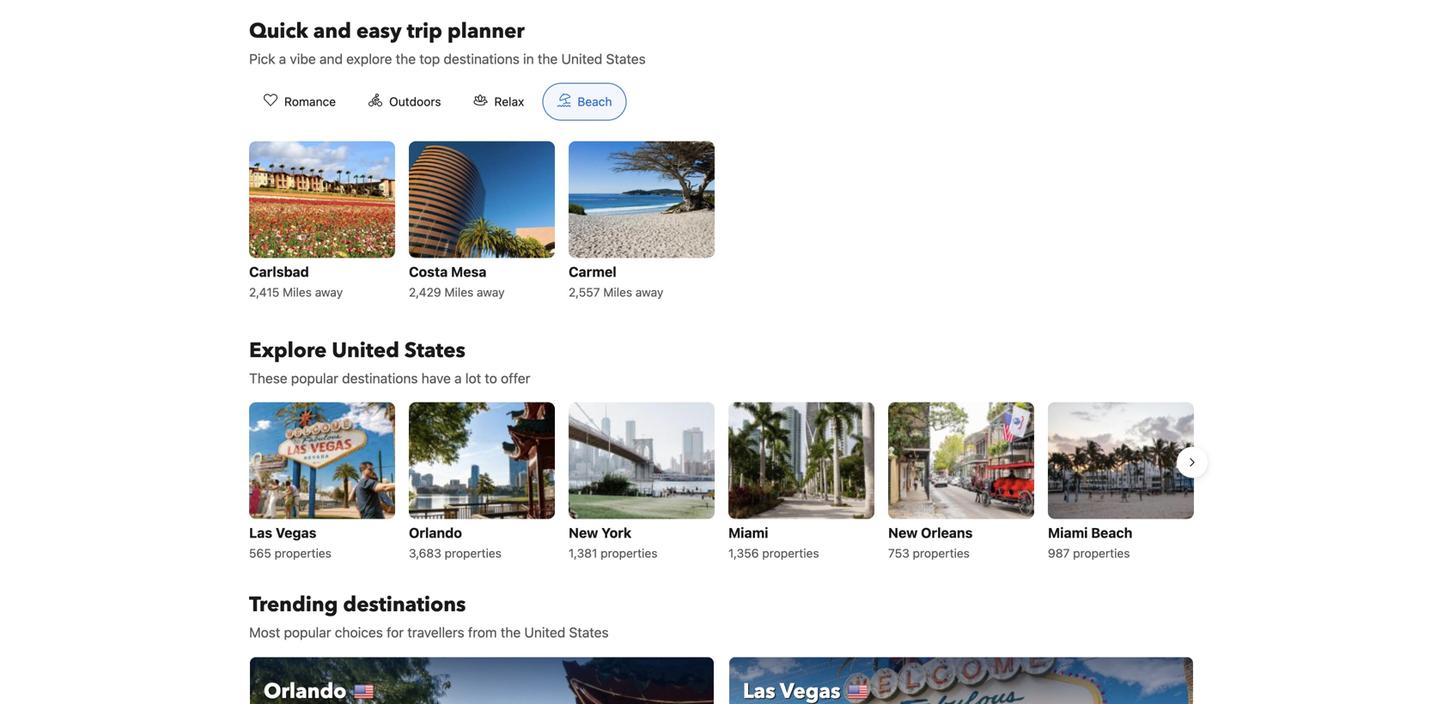 Task type: vqa. For each thing, say whether or not it's contained in the screenshot.
the top States
yes



Task type: describe. For each thing, give the bounding box(es) containing it.
top
[[420, 51, 440, 67]]

753
[[889, 546, 910, 561]]

vegas
[[276, 525, 317, 541]]

away inside costa mesa 2,429 miles away
[[477, 285, 505, 299]]

planner
[[448, 17, 525, 45]]

miami for 1,356
[[729, 525, 769, 541]]

popular inside explore united states these popular destinations have a lot to offer
[[291, 370, 339, 387]]

new for new york
[[569, 525, 598, 541]]

trending
[[249, 591, 338, 619]]

states inside trending destinations most popular choices for travellers from the united states
[[569, 625, 609, 641]]

miami beach 987 properties
[[1048, 525, 1133, 561]]

in
[[523, 51, 534, 67]]

explore united states these popular destinations have a lot to offer
[[249, 337, 531, 387]]

3,683
[[409, 546, 442, 561]]

outdoors button
[[354, 83, 456, 121]]

pick
[[249, 51, 275, 67]]

properties for miami beach
[[1073, 546, 1130, 561]]

outdoors
[[389, 94, 441, 109]]

mesa
[[451, 264, 487, 280]]

beach inside button
[[578, 94, 612, 109]]

carmel 2,557 miles away
[[569, 264, 664, 299]]

quick and easy trip planner pick a vibe and explore the top destinations in the united states
[[249, 17, 646, 67]]

2 horizontal spatial the
[[538, 51, 558, 67]]

tab list containing romance
[[235, 83, 641, 122]]

away for carlsbad
[[315, 285, 343, 299]]

states inside explore united states these popular destinations have a lot to offer
[[405, 337, 466, 365]]

region containing las vegas
[[235, 396, 1208, 571]]

new for new orleans
[[889, 525, 918, 541]]

2,415
[[249, 285, 280, 299]]

united inside trending destinations most popular choices for travellers from the united states
[[524, 625, 566, 641]]

new york 1,381 properties
[[569, 525, 658, 561]]

miami for beach
[[1048, 525, 1088, 541]]

properties inside the miami 1,356 properties
[[762, 546, 819, 561]]

new orleans 753 properties
[[889, 525, 973, 561]]

properties for las vegas
[[275, 546, 332, 561]]

orlando 3,683 properties
[[409, 525, 502, 561]]

york
[[602, 525, 632, 541]]

las
[[249, 525, 272, 541]]

beach button
[[542, 83, 627, 121]]

2,557
[[569, 285, 600, 299]]

costa
[[409, 264, 448, 280]]

quick
[[249, 17, 308, 45]]

a inside explore united states these popular destinations have a lot to offer
[[455, 370, 462, 387]]

properties for new orleans
[[913, 546, 970, 561]]

miles inside costa mesa 2,429 miles away
[[445, 285, 474, 299]]

0 horizontal spatial the
[[396, 51, 416, 67]]

have
[[422, 370, 451, 387]]

romance button
[[249, 83, 351, 121]]



Task type: locate. For each thing, give the bounding box(es) containing it.
565
[[249, 546, 271, 561]]

1 vertical spatial popular
[[284, 625, 331, 641]]

1 horizontal spatial a
[[455, 370, 462, 387]]

miami 1,356 properties
[[729, 525, 819, 561]]

1 away from the left
[[315, 285, 343, 299]]

beach inside "miami beach 987 properties"
[[1092, 525, 1133, 541]]

0 vertical spatial and
[[313, 17, 351, 45]]

easy
[[357, 17, 402, 45]]

miles down carmel
[[603, 285, 633, 299]]

3 miles from the left
[[603, 285, 633, 299]]

explore
[[249, 337, 327, 365]]

beach
[[578, 94, 612, 109], [1092, 525, 1133, 541]]

1 vertical spatial destinations
[[342, 370, 418, 387]]

united inside explore united states these popular destinations have a lot to offer
[[332, 337, 400, 365]]

properties
[[275, 546, 332, 561], [445, 546, 502, 561], [601, 546, 658, 561], [762, 546, 819, 561], [913, 546, 970, 561], [1073, 546, 1130, 561]]

2,429
[[409, 285, 441, 299]]

relax
[[495, 94, 524, 109]]

properties right 1,356
[[762, 546, 819, 561]]

miles inside carmel 2,557 miles away
[[603, 285, 633, 299]]

0 horizontal spatial miami
[[729, 525, 769, 541]]

from
[[468, 625, 497, 641]]

united up beach button
[[562, 51, 603, 67]]

properties right 987
[[1073, 546, 1130, 561]]

3 properties from the left
[[601, 546, 658, 561]]

the left top on the left of page
[[396, 51, 416, 67]]

vibe
[[290, 51, 316, 67]]

1 miami from the left
[[729, 525, 769, 541]]

miami inside "miami beach 987 properties"
[[1048, 525, 1088, 541]]

a left lot
[[455, 370, 462, 387]]

1 vertical spatial states
[[405, 337, 466, 365]]

properties down "orleans"
[[913, 546, 970, 561]]

away inside carlsbad 2,415 miles away
[[315, 285, 343, 299]]

1 miles from the left
[[283, 285, 312, 299]]

properties inside orlando 3,683 properties
[[445, 546, 502, 561]]

0 horizontal spatial beach
[[578, 94, 612, 109]]

trip
[[407, 17, 442, 45]]

away inside carmel 2,557 miles away
[[636, 285, 664, 299]]

987
[[1048, 546, 1070, 561]]

0 vertical spatial united
[[562, 51, 603, 67]]

properties down 'vegas' on the bottom
[[275, 546, 332, 561]]

0 vertical spatial destinations
[[444, 51, 520, 67]]

1 horizontal spatial the
[[501, 625, 521, 641]]

1,381
[[569, 546, 598, 561]]

a inside quick and easy trip planner pick a vibe and explore the top destinations in the united states
[[279, 51, 286, 67]]

destinations up for
[[343, 591, 466, 619]]

united right from
[[524, 625, 566, 641]]

popular down explore
[[291, 370, 339, 387]]

0 vertical spatial popular
[[291, 370, 339, 387]]

destinations inside quick and easy trip planner pick a vibe and explore the top destinations in the united states
[[444, 51, 520, 67]]

the
[[396, 51, 416, 67], [538, 51, 558, 67], [501, 625, 521, 641]]

destinations left have
[[342, 370, 418, 387]]

1 vertical spatial and
[[320, 51, 343, 67]]

0 vertical spatial beach
[[578, 94, 612, 109]]

travellers
[[408, 625, 465, 641]]

2 vertical spatial states
[[569, 625, 609, 641]]

a left vibe on the top left
[[279, 51, 286, 67]]

1 horizontal spatial away
[[477, 285, 505, 299]]

1 vertical spatial a
[[455, 370, 462, 387]]

the right from
[[501, 625, 521, 641]]

2 vertical spatial destinations
[[343, 591, 466, 619]]

choices
[[335, 625, 383, 641]]

2 vertical spatial united
[[524, 625, 566, 641]]

miami up 1,356
[[729, 525, 769, 541]]

miles inside carlsbad 2,415 miles away
[[283, 285, 312, 299]]

destinations inside trending destinations most popular choices for travellers from the united states
[[343, 591, 466, 619]]

orleans
[[921, 525, 973, 541]]

away right 2,557
[[636, 285, 664, 299]]

properties inside "new orleans 753 properties"
[[913, 546, 970, 561]]

costa mesa 2,429 miles away
[[409, 264, 505, 299]]

new up 753
[[889, 525, 918, 541]]

offer
[[501, 370, 531, 387]]

properties inside "miami beach 987 properties"
[[1073, 546, 1130, 561]]

6 properties from the left
[[1073, 546, 1130, 561]]

states down 1,381
[[569, 625, 609, 641]]

and right vibe on the top left
[[320, 51, 343, 67]]

4 properties from the left
[[762, 546, 819, 561]]

2 horizontal spatial miles
[[603, 285, 633, 299]]

miami inside the miami 1,356 properties
[[729, 525, 769, 541]]

states up beach button
[[606, 51, 646, 67]]

properties inside "new york 1,381 properties"
[[601, 546, 658, 561]]

states
[[606, 51, 646, 67], [405, 337, 466, 365], [569, 625, 609, 641]]

1 horizontal spatial new
[[889, 525, 918, 541]]

miles for carmel
[[603, 285, 633, 299]]

2 miles from the left
[[445, 285, 474, 299]]

new inside "new york 1,381 properties"
[[569, 525, 598, 541]]

to
[[485, 370, 497, 387]]

lot
[[466, 370, 481, 387]]

united inside quick and easy trip planner pick a vibe and explore the top destinations in the united states
[[562, 51, 603, 67]]

away down mesa
[[477, 285, 505, 299]]

2 new from the left
[[889, 525, 918, 541]]

popular
[[291, 370, 339, 387], [284, 625, 331, 641]]

and up vibe on the top left
[[313, 17, 351, 45]]

popular down trending
[[284, 625, 331, 641]]

properties down orlando at left
[[445, 546, 502, 561]]

2 properties from the left
[[445, 546, 502, 561]]

properties for new york
[[601, 546, 658, 561]]

0 vertical spatial states
[[606, 51, 646, 67]]

properties down york
[[601, 546, 658, 561]]

new inside "new orleans 753 properties"
[[889, 525, 918, 541]]

and
[[313, 17, 351, 45], [320, 51, 343, 67]]

destinations down planner
[[444, 51, 520, 67]]

away
[[315, 285, 343, 299], [477, 285, 505, 299], [636, 285, 664, 299]]

united
[[562, 51, 603, 67], [332, 337, 400, 365], [524, 625, 566, 641]]

trending destinations most popular choices for travellers from the united states
[[249, 591, 609, 641]]

2 horizontal spatial away
[[636, 285, 664, 299]]

away for carmel
[[636, 285, 664, 299]]

states inside quick and easy trip planner pick a vibe and explore the top destinations in the united states
[[606, 51, 646, 67]]

las vegas 565 properties
[[249, 525, 332, 561]]

orlando
[[409, 525, 462, 541]]

1 vertical spatial united
[[332, 337, 400, 365]]

miles down carlsbad
[[283, 285, 312, 299]]

relax button
[[459, 83, 539, 121]]

1 horizontal spatial beach
[[1092, 525, 1133, 541]]

states up have
[[405, 337, 466, 365]]

new up 1,381
[[569, 525, 598, 541]]

carmel
[[569, 264, 617, 280]]

the inside trending destinations most popular choices for travellers from the united states
[[501, 625, 521, 641]]

1 horizontal spatial miles
[[445, 285, 474, 299]]

properties inside the las vegas 565 properties
[[275, 546, 332, 561]]

the right in
[[538, 51, 558, 67]]

0 horizontal spatial away
[[315, 285, 343, 299]]

miles down mesa
[[445, 285, 474, 299]]

1 vertical spatial beach
[[1092, 525, 1133, 541]]

destinations inside explore united states these popular destinations have a lot to offer
[[342, 370, 418, 387]]

1,356
[[729, 546, 759, 561]]

miles for carlsbad
[[283, 285, 312, 299]]

miles
[[283, 285, 312, 299], [445, 285, 474, 299], [603, 285, 633, 299]]

for
[[387, 625, 404, 641]]

1 horizontal spatial miami
[[1048, 525, 1088, 541]]

2 away from the left
[[477, 285, 505, 299]]

3 away from the left
[[636, 285, 664, 299]]

region
[[235, 396, 1208, 571]]

miami up 987
[[1048, 525, 1088, 541]]

miami
[[729, 525, 769, 541], [1048, 525, 1088, 541]]

destinations
[[444, 51, 520, 67], [342, 370, 418, 387], [343, 591, 466, 619]]

0 horizontal spatial miles
[[283, 285, 312, 299]]

1 properties from the left
[[275, 546, 332, 561]]

popular inside trending destinations most popular choices for travellers from the united states
[[284, 625, 331, 641]]

most
[[249, 625, 280, 641]]

0 vertical spatial a
[[279, 51, 286, 67]]

tab list
[[235, 83, 641, 122]]

united right explore
[[332, 337, 400, 365]]

5 properties from the left
[[913, 546, 970, 561]]

away right 2,415
[[315, 285, 343, 299]]

new
[[569, 525, 598, 541], [889, 525, 918, 541]]

0 horizontal spatial a
[[279, 51, 286, 67]]

carlsbad
[[249, 264, 309, 280]]

a
[[279, 51, 286, 67], [455, 370, 462, 387]]

2 miami from the left
[[1048, 525, 1088, 541]]

explore
[[346, 51, 392, 67]]

0 horizontal spatial new
[[569, 525, 598, 541]]

romance
[[284, 94, 336, 109]]

these
[[249, 370, 288, 387]]

1 new from the left
[[569, 525, 598, 541]]

carlsbad 2,415 miles away
[[249, 264, 343, 299]]



